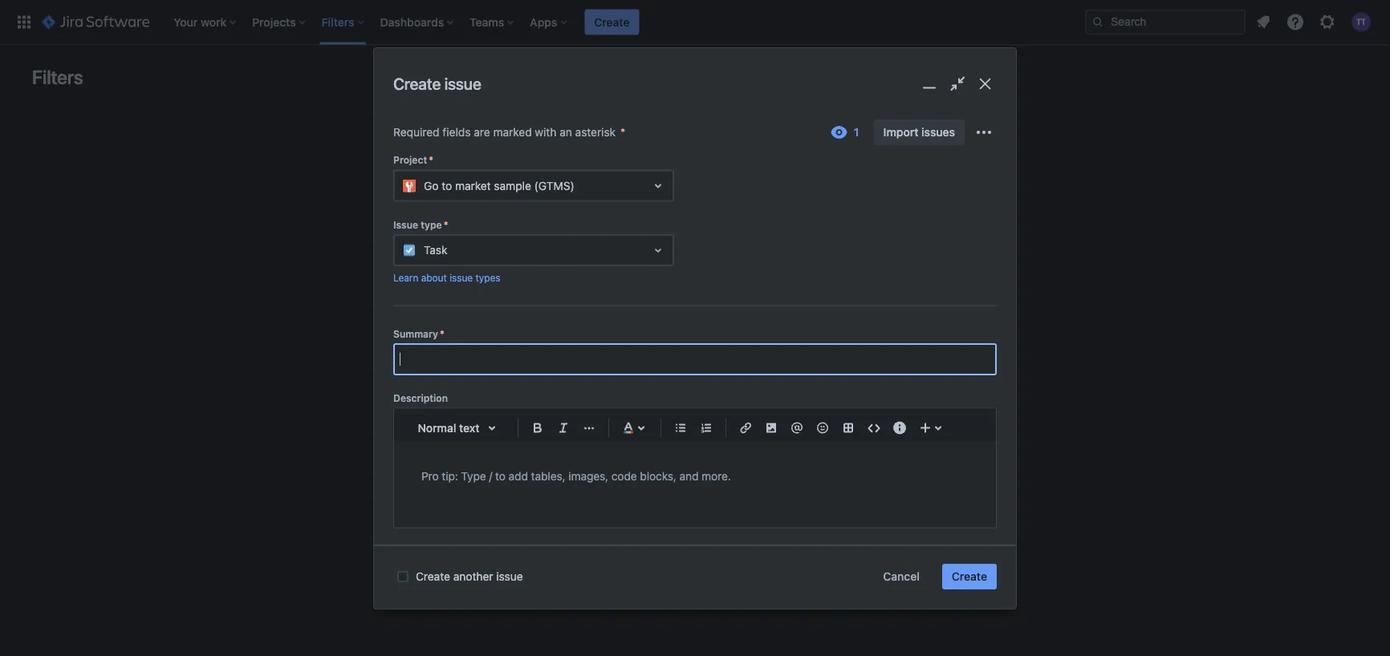 Task type: describe. For each thing, give the bounding box(es) containing it.
create inside the 'primary' element
[[595, 15, 630, 29]]

you don't have any filters
[[607, 248, 784, 267]]

a
[[873, 298, 879, 311]]

don't
[[637, 248, 674, 267]]

types
[[476, 272, 501, 283]]

any
[[715, 248, 741, 267]]

an
[[560, 126, 572, 139]]

mention image
[[788, 419, 807, 438]]

learn about issue types link
[[394, 272, 501, 283]]

numbered list ⌘⇧7 image
[[697, 419, 716, 438]]

to inside to create a filter.
[[824, 298, 834, 311]]

create issue
[[394, 74, 482, 93]]

fields
[[443, 126, 471, 139]]

required fields are marked with an asterisk *
[[394, 126, 626, 139]]

none text field inside create issue dialog
[[395, 345, 996, 374]]

create another issue
[[416, 571, 523, 584]]

code snippet image
[[865, 419, 884, 438]]

go to market sample (gtms)
[[424, 179, 575, 192]]

create banner
[[0, 0, 1391, 45]]

to create a filter.
[[682, 298, 879, 327]]

save as
[[779, 298, 821, 311]]

search
[[632, 298, 667, 311]]

asterisk
[[576, 126, 616, 139]]

issues
[[922, 126, 956, 139]]

summary *
[[394, 328, 445, 340]]

(gtms)
[[535, 179, 575, 192]]

normal text
[[418, 421, 480, 435]]

another
[[454, 571, 494, 584]]

* right 'asterisk'
[[621, 126, 626, 139]]

as
[[808, 298, 821, 311]]

text
[[459, 421, 480, 435]]

select
[[744, 298, 776, 311]]

marked
[[493, 126, 532, 139]]

* right project
[[429, 154, 434, 166]]

about
[[421, 272, 447, 283]]

description
[[394, 393, 448, 404]]

have
[[678, 248, 711, 267]]

from the sidebar and enter your search criteria. then, select
[[512, 281, 869, 311]]

more actions for this issue image
[[975, 123, 994, 142]]

required
[[394, 126, 440, 139]]

filters
[[744, 248, 784, 267]]

Description - Main content area, start typing to enter text. text field
[[422, 467, 969, 486]]

learn about issue types
[[394, 272, 501, 283]]

and
[[553, 298, 573, 311]]

issue type *
[[394, 219, 448, 230]]

with
[[535, 126, 557, 139]]

table image
[[839, 419, 859, 438]]

import
[[884, 126, 919, 139]]

issue for another
[[497, 571, 523, 584]]

your
[[606, 298, 629, 311]]

add image, video, or file image
[[762, 419, 781, 438]]

italic ⌘i image
[[554, 419, 573, 438]]

sidebar
[[512, 298, 550, 311]]



Task type: vqa. For each thing, say whether or not it's contained in the screenshot.
Bold ⌘B image
yes



Task type: locate. For each thing, give the bounding box(es) containing it.
cancel
[[884, 571, 920, 584]]

* right type at top
[[444, 219, 448, 230]]

market
[[455, 179, 491, 192]]

0 vertical spatial open image
[[649, 176, 668, 195]]

*
[[621, 126, 626, 139], [429, 154, 434, 166], [444, 219, 448, 230], [440, 328, 445, 340]]

task
[[424, 244, 448, 257]]

issue up fields
[[445, 74, 482, 93]]

Search field
[[1086, 9, 1246, 35]]

0 vertical spatial create button
[[585, 9, 640, 35]]

issue for about
[[450, 272, 473, 283]]

import issues
[[884, 126, 956, 139]]

info panel image
[[891, 419, 910, 438]]

create issue dialog
[[374, 48, 1017, 657]]

0 vertical spatial to
[[442, 179, 452, 192]]

minimize image
[[918, 72, 942, 95]]

project
[[394, 154, 427, 166]]

1 vertical spatial issue
[[450, 272, 473, 283]]

the
[[853, 281, 869, 295]]

bold ⌘b image
[[528, 419, 548, 438]]

type
[[421, 219, 442, 230]]

issue
[[394, 219, 419, 230]]

create button inside dialog
[[943, 565, 997, 590]]

create button inside the 'primary' element
[[585, 9, 640, 35]]

learn
[[394, 272, 419, 283]]

filter.
[[682, 314, 709, 327]]

discard & close image
[[974, 72, 997, 95]]

2 open image from the top
[[649, 241, 668, 260]]

issue
[[445, 74, 482, 93], [450, 272, 473, 283], [497, 571, 523, 584]]

1 horizontal spatial create button
[[943, 565, 997, 590]]

1 open image from the top
[[649, 176, 668, 195]]

from
[[825, 281, 849, 295]]

to right as
[[824, 298, 834, 311]]

0 horizontal spatial create button
[[585, 9, 640, 35]]

filters
[[32, 66, 83, 88]]

primary element
[[10, 0, 1086, 45]]

open image left have
[[649, 241, 668, 260]]

2 vertical spatial issue
[[497, 571, 523, 584]]

create button
[[585, 9, 640, 35], [943, 565, 997, 590]]

1 vertical spatial open image
[[649, 241, 668, 260]]

jira software image
[[42, 12, 150, 32], [42, 12, 150, 32]]

enter
[[576, 298, 603, 311]]

normal text button
[[410, 411, 512, 446]]

to right go
[[442, 179, 452, 192]]

you
[[607, 248, 633, 267]]

open image up don't at the left of the page
[[649, 176, 668, 195]]

create
[[837, 298, 870, 311]]

issue right another at the bottom left of page
[[497, 571, 523, 584]]

cancel button
[[874, 565, 930, 590]]

1 vertical spatial to
[[824, 298, 834, 311]]

None text field
[[395, 345, 996, 374]]

to
[[442, 179, 452, 192], [824, 298, 834, 311]]

open image for go to market sample (gtms)
[[649, 176, 668, 195]]

exit full screen image
[[946, 72, 970, 95]]

open image for task
[[649, 241, 668, 260]]

* right summary
[[440, 328, 445, 340]]

go
[[424, 179, 439, 192]]

normal
[[418, 421, 456, 435]]

0 vertical spatial issue
[[445, 74, 482, 93]]

sample
[[494, 179, 532, 192]]

link image
[[736, 419, 756, 438]]

1 horizontal spatial to
[[824, 298, 834, 311]]

import issues link
[[874, 119, 965, 145]]

are
[[474, 126, 490, 139]]

open image
[[649, 176, 668, 195], [649, 241, 668, 260]]

save
[[779, 298, 805, 311]]

create
[[595, 15, 630, 29], [394, 74, 441, 93], [416, 571, 451, 584], [952, 571, 988, 584]]

to inside create issue dialog
[[442, 179, 452, 192]]

1 vertical spatial create button
[[943, 565, 997, 590]]

emoji image
[[814, 419, 833, 438]]

bullet list ⌘⇧8 image
[[671, 419, 691, 438]]

issue left "types"
[[450, 272, 473, 283]]

project *
[[394, 154, 434, 166]]

more formatting image
[[580, 419, 599, 438]]

search image
[[1092, 16, 1105, 29]]

summary
[[394, 328, 438, 340]]

assignee
[[394, 546, 437, 557]]

0 horizontal spatial to
[[442, 179, 452, 192]]

criteria.
[[670, 298, 709, 311]]

then,
[[712, 298, 741, 311]]



